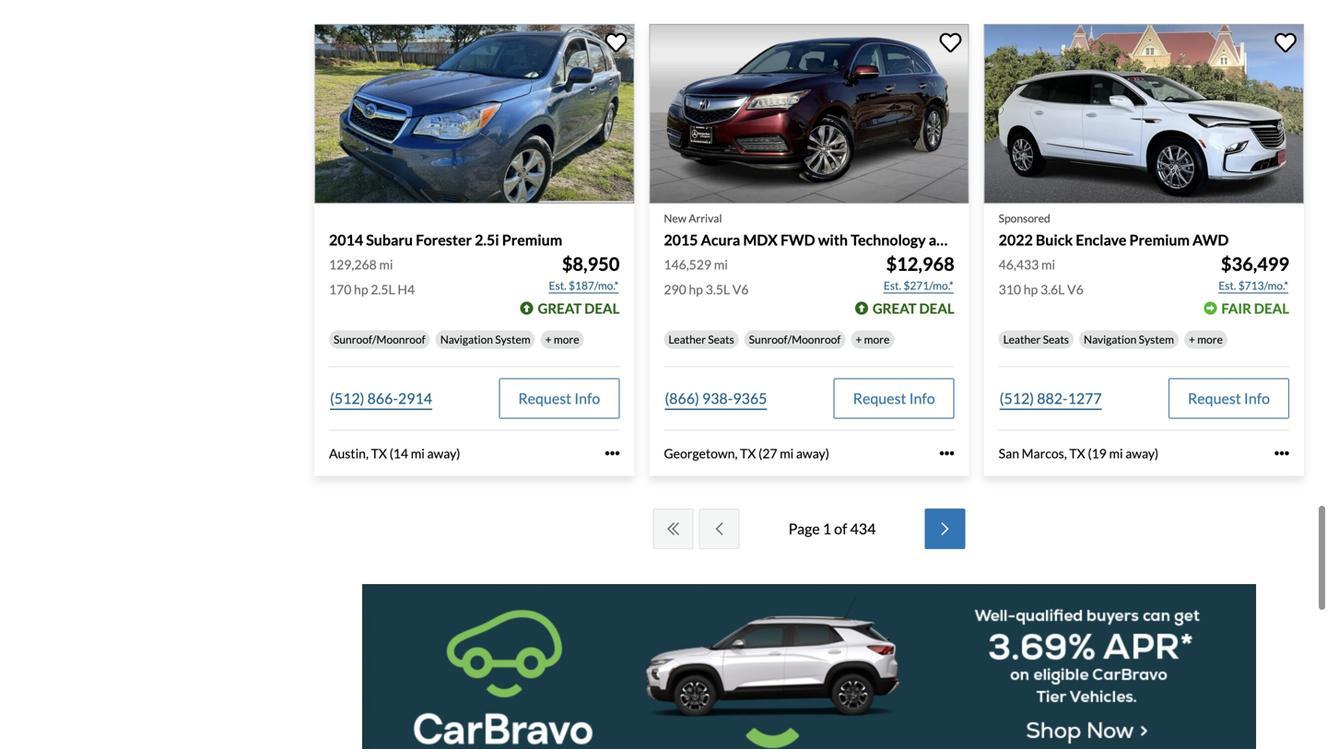 Task type: describe. For each thing, give the bounding box(es) containing it.
129,268
[[329, 257, 377, 272]]

866-
[[367, 389, 398, 407]]

tx for (27 mi away)
[[740, 446, 756, 461]]

great deal for $8,950
[[538, 300, 620, 317]]

away) for austin, tx (14 mi away)
[[427, 446, 461, 461]]

and
[[929, 231, 954, 249]]

2914
[[398, 389, 432, 407]]

chevron double left image
[[664, 522, 683, 537]]

$12,968 est. $271/mo.*
[[884, 253, 955, 292]]

page 1 of 434
[[789, 520, 876, 538]]

290
[[664, 282, 687, 297]]

dark cherry pearl 2015 acura mdx fwd with technology and entertainment package suv / crossover front-wheel drive 6-speed automatic image
[[649, 24, 970, 204]]

subaru
[[366, 231, 413, 249]]

tx for (14 mi away)
[[371, 446, 387, 461]]

request info for $36,499
[[1189, 389, 1271, 407]]

mdx
[[744, 231, 778, 249]]

(19
[[1088, 446, 1107, 461]]

2.5l
[[371, 282, 395, 297]]

system for leather seats
[[1139, 333, 1175, 346]]

with
[[819, 231, 848, 249]]

mi right (14
[[411, 446, 425, 461]]

advertisement region
[[362, 585, 1257, 750]]

request for $12,968
[[854, 389, 907, 407]]

hp for $12,968
[[689, 282, 703, 297]]

entertainment
[[957, 231, 1053, 249]]

leather seats for $36,499
[[1004, 333, 1070, 346]]

new arrival 2015 acura mdx fwd with technology and entertainment package
[[664, 212, 1111, 249]]

$187/mo.*
[[569, 279, 619, 292]]

(866)
[[665, 389, 700, 407]]

request info button for $36,499
[[1169, 378, 1290, 419]]

1 request info button from the left
[[499, 378, 620, 419]]

(14
[[390, 446, 409, 461]]

navigation system for leather seats
[[1084, 333, 1175, 346]]

awd
[[1193, 231, 1229, 249]]

2015
[[664, 231, 698, 249]]

navigation for sunroof/moonroof
[[440, 333, 493, 346]]

(512) for (512) 866-2914
[[330, 389, 365, 407]]

(866) 938-9365
[[665, 389, 768, 407]]

2 sunroof/moonroof from the left
[[749, 333, 841, 346]]

est. for $36,499
[[1219, 279, 1237, 292]]

46,433
[[999, 257, 1039, 272]]

navigation for leather seats
[[1084, 333, 1137, 346]]

est. $271/mo.* button
[[883, 276, 955, 295]]

$36,499 est. $713/mo.*
[[1219, 253, 1290, 292]]

request info for $12,968
[[854, 389, 936, 407]]

1 info from the left
[[575, 389, 601, 407]]

mi inside 146,529 mi 290 hp 3.5l v6
[[714, 257, 728, 272]]

3 away) from the left
[[1126, 446, 1159, 461]]

blue 2014 subaru forester 2.5i premium suv / crossover all-wheel drive continuously variable transmission image
[[314, 24, 635, 204]]

2014
[[329, 231, 363, 249]]

(512) 866-2914 button
[[329, 378, 433, 419]]

1277
[[1068, 389, 1103, 407]]

$271/mo.*
[[904, 279, 954, 292]]

enclave
[[1076, 231, 1127, 249]]

more for $36,499
[[1198, 333, 1223, 346]]

forester
[[416, 231, 472, 249]]

434
[[851, 520, 876, 538]]

est. for $8,950
[[549, 279, 567, 292]]

technology
[[851, 231, 926, 249]]

h4
[[398, 282, 415, 297]]

georgetown, tx (27 mi away)
[[664, 446, 830, 461]]

hp for $36,499
[[1024, 282, 1038, 297]]

arrival
[[689, 212, 722, 225]]

new
[[664, 212, 687, 225]]

$8,950 est. $187/mo.*
[[549, 253, 620, 292]]

deal for $36,499
[[1255, 300, 1290, 317]]

9365
[[733, 389, 768, 407]]

$12,968
[[887, 253, 955, 275]]

1 sunroof/moonroof from the left
[[334, 333, 426, 346]]

of
[[835, 520, 848, 538]]

info for $36,499
[[1245, 389, 1271, 407]]

austin, tx (14 mi away)
[[329, 446, 461, 461]]

leather for $12,968
[[669, 333, 706, 346]]

great for $12,968
[[873, 300, 917, 317]]

1 more from the left
[[554, 333, 580, 346]]

away) for georgetown, tx (27 mi away)
[[797, 446, 830, 461]]

3.5l
[[706, 282, 730, 297]]

great for $8,950
[[538, 300, 582, 317]]

seats for $12,968
[[708, 333, 735, 346]]



Task type: vqa. For each thing, say whether or not it's contained in the screenshot.
first the info from the right
yes



Task type: locate. For each thing, give the bounding box(es) containing it.
3.6l
[[1041, 282, 1065, 297]]

mi inside 46,433 mi 310 hp 3.6l v6
[[1042, 257, 1056, 272]]

+ more down fair
[[1189, 333, 1223, 346]]

1 horizontal spatial est.
[[884, 279, 902, 292]]

sunroof/moonroof up 9365
[[749, 333, 841, 346]]

2 horizontal spatial request info
[[1189, 389, 1271, 407]]

2 system from the left
[[1139, 333, 1175, 346]]

170
[[329, 282, 352, 297]]

2022
[[999, 231, 1033, 249]]

mi down "acura"
[[714, 257, 728, 272]]

2 seats from the left
[[1043, 333, 1070, 346]]

3 hp from the left
[[1024, 282, 1038, 297]]

129,268 mi 170 hp 2.5l h4
[[329, 257, 415, 297]]

0 horizontal spatial premium
[[502, 231, 563, 249]]

2 horizontal spatial more
[[1198, 333, 1223, 346]]

away) right the (27
[[797, 446, 830, 461]]

+ more for $36,499
[[1189, 333, 1223, 346]]

summit white 2022 buick enclave premium awd suv / crossover four-wheel drive 9-speed automatic image
[[984, 24, 1305, 204]]

1 horizontal spatial hp
[[689, 282, 703, 297]]

2 leather from the left
[[1004, 333, 1041, 346]]

package
[[1056, 231, 1111, 249]]

leather seats down the 3.5l
[[669, 333, 735, 346]]

0 horizontal spatial away)
[[427, 446, 461, 461]]

page
[[789, 520, 820, 538]]

1 horizontal spatial tx
[[740, 446, 756, 461]]

seats down the 3.5l
[[708, 333, 735, 346]]

+ for $36,499
[[1189, 333, 1196, 346]]

system
[[495, 333, 531, 346], [1139, 333, 1175, 346]]

1 horizontal spatial seats
[[1043, 333, 1070, 346]]

2 est. from the left
[[884, 279, 902, 292]]

1 horizontal spatial away)
[[797, 446, 830, 461]]

v6 right "3.6l"
[[1068, 282, 1084, 297]]

0 horizontal spatial leather seats
[[669, 333, 735, 346]]

hp right 170
[[354, 282, 368, 297]]

0 horizontal spatial +
[[546, 333, 552, 346]]

3 ellipsis h image from the left
[[1275, 446, 1290, 461]]

2 + from the left
[[856, 333, 862, 346]]

premium for 2.5i
[[502, 231, 563, 249]]

0 horizontal spatial system
[[495, 333, 531, 346]]

mi
[[379, 257, 393, 272], [714, 257, 728, 272], [1042, 257, 1056, 272], [411, 446, 425, 461], [780, 446, 794, 461], [1110, 446, 1124, 461]]

2 hp from the left
[[689, 282, 703, 297]]

sunroof/moonroof
[[334, 333, 426, 346], [749, 333, 841, 346]]

premium left awd
[[1130, 231, 1190, 249]]

(512) 866-2914
[[330, 389, 432, 407]]

1 horizontal spatial +
[[856, 333, 862, 346]]

0 horizontal spatial navigation system
[[440, 333, 531, 346]]

1 + from the left
[[546, 333, 552, 346]]

hp inside 129,268 mi 170 hp 2.5l h4
[[354, 282, 368, 297]]

deal down $271/mo.*
[[920, 300, 955, 317]]

1 horizontal spatial sunroof/moonroof
[[749, 333, 841, 346]]

great
[[538, 300, 582, 317], [873, 300, 917, 317]]

0 horizontal spatial request
[[519, 389, 572, 407]]

2 away) from the left
[[797, 446, 830, 461]]

more down est. $271/mo.* button
[[865, 333, 890, 346]]

v6 inside 146,529 mi 290 hp 3.5l v6
[[733, 282, 749, 297]]

leather seats for $12,968
[[669, 333, 735, 346]]

2 horizontal spatial info
[[1245, 389, 1271, 407]]

leather for $36,499
[[1004, 333, 1041, 346]]

2 tx from the left
[[740, 446, 756, 461]]

request info
[[519, 389, 601, 407], [854, 389, 936, 407], [1189, 389, 1271, 407]]

2 ellipsis h image from the left
[[940, 446, 955, 461]]

1 leather seats from the left
[[669, 333, 735, 346]]

+ more down est. $187/mo.* button
[[546, 333, 580, 346]]

great down est. $271/mo.* button
[[873, 300, 917, 317]]

+ more
[[546, 333, 580, 346], [856, 333, 890, 346], [1189, 333, 1223, 346]]

+ more for $12,968
[[856, 333, 890, 346]]

1 horizontal spatial premium
[[1130, 231, 1190, 249]]

1 (512) from the left
[[330, 389, 365, 407]]

0 horizontal spatial tx
[[371, 446, 387, 461]]

0 horizontal spatial info
[[575, 389, 601, 407]]

1 horizontal spatial leather
[[1004, 333, 1041, 346]]

georgetown,
[[664, 446, 738, 461]]

est.
[[549, 279, 567, 292], [884, 279, 902, 292], [1219, 279, 1237, 292]]

info for $12,968
[[910, 389, 936, 407]]

0 horizontal spatial great
[[538, 300, 582, 317]]

2 v6 from the left
[[1068, 282, 1084, 297]]

0 horizontal spatial request info
[[519, 389, 601, 407]]

request info button for $12,968
[[834, 378, 955, 419]]

0 horizontal spatial more
[[554, 333, 580, 346]]

(512) for (512) 882-1277
[[1000, 389, 1035, 407]]

(27
[[759, 446, 778, 461]]

tx left (14
[[371, 446, 387, 461]]

3 + from the left
[[1189, 333, 1196, 346]]

2 (512) from the left
[[1000, 389, 1035, 407]]

1 navigation from the left
[[440, 333, 493, 346]]

acura
[[701, 231, 741, 249]]

3 request info button from the left
[[1169, 378, 1290, 419]]

1 horizontal spatial request info
[[854, 389, 936, 407]]

1 deal from the left
[[585, 300, 620, 317]]

mi inside 129,268 mi 170 hp 2.5l h4
[[379, 257, 393, 272]]

2 deal from the left
[[920, 300, 955, 317]]

1 seats from the left
[[708, 333, 735, 346]]

0 horizontal spatial request info button
[[499, 378, 620, 419]]

2 leather seats from the left
[[1004, 333, 1070, 346]]

v6 right the 3.5l
[[733, 282, 749, 297]]

2 horizontal spatial hp
[[1024, 282, 1038, 297]]

+ for $12,968
[[856, 333, 862, 346]]

hp inside 46,433 mi 310 hp 3.6l v6
[[1024, 282, 1038, 297]]

leather
[[669, 333, 706, 346], [1004, 333, 1041, 346]]

1 horizontal spatial request info button
[[834, 378, 955, 419]]

premium right 2.5i
[[502, 231, 563, 249]]

more down fair
[[1198, 333, 1223, 346]]

2 great from the left
[[873, 300, 917, 317]]

0 horizontal spatial great deal
[[538, 300, 620, 317]]

request
[[519, 389, 572, 407], [854, 389, 907, 407], [1189, 389, 1242, 407]]

3 request from the left
[[1189, 389, 1242, 407]]

more for $12,968
[[865, 333, 890, 346]]

2 horizontal spatial tx
[[1070, 446, 1086, 461]]

0 horizontal spatial navigation
[[440, 333, 493, 346]]

2 premium from the left
[[1130, 231, 1190, 249]]

1 hp from the left
[[354, 282, 368, 297]]

sunroof/moonroof down the 2.5l
[[334, 333, 426, 346]]

hp inside 146,529 mi 290 hp 3.5l v6
[[689, 282, 703, 297]]

0 horizontal spatial est.
[[549, 279, 567, 292]]

$8,950
[[562, 253, 620, 275]]

premium inside sponsored 2022 buick enclave premium awd
[[1130, 231, 1190, 249]]

est. inside $36,499 est. $713/mo.*
[[1219, 279, 1237, 292]]

$36,499
[[1222, 253, 1290, 275]]

3 + more from the left
[[1189, 333, 1223, 346]]

0 horizontal spatial ellipsis h image
[[605, 446, 620, 461]]

2 horizontal spatial est.
[[1219, 279, 1237, 292]]

info
[[575, 389, 601, 407], [910, 389, 936, 407], [1245, 389, 1271, 407]]

fair deal
[[1222, 300, 1290, 317]]

1 horizontal spatial system
[[1139, 333, 1175, 346]]

2 request info from the left
[[854, 389, 936, 407]]

buick
[[1036, 231, 1073, 249]]

seats for $36,499
[[1043, 333, 1070, 346]]

2 info from the left
[[910, 389, 936, 407]]

(512) left 866-
[[330, 389, 365, 407]]

2 navigation from the left
[[1084, 333, 1137, 346]]

1 leather from the left
[[669, 333, 706, 346]]

1 v6 from the left
[[733, 282, 749, 297]]

2 + more from the left
[[856, 333, 890, 346]]

san
[[999, 446, 1020, 461]]

great deal
[[538, 300, 620, 317], [873, 300, 955, 317]]

chevron right image
[[936, 522, 955, 537]]

(512) left 882-
[[1000, 389, 1035, 407]]

+ more down est. $271/mo.* button
[[856, 333, 890, 346]]

est. inside $8,950 est. $187/mo.*
[[549, 279, 567, 292]]

(866) 938-9365 button
[[664, 378, 768, 419]]

2 horizontal spatial + more
[[1189, 333, 1223, 346]]

3 info from the left
[[1245, 389, 1271, 407]]

1 system from the left
[[495, 333, 531, 346]]

est. for $12,968
[[884, 279, 902, 292]]

premium for enclave
[[1130, 231, 1190, 249]]

est. inside "$12,968 est. $271/mo.*"
[[884, 279, 902, 292]]

1 request info from the left
[[519, 389, 601, 407]]

(512) 882-1277
[[1000, 389, 1103, 407]]

46,433 mi 310 hp 3.6l v6
[[999, 257, 1084, 297]]

2 request info button from the left
[[834, 378, 955, 419]]

2 horizontal spatial request
[[1189, 389, 1242, 407]]

2 horizontal spatial request info button
[[1169, 378, 1290, 419]]

deal
[[585, 300, 620, 317], [920, 300, 955, 317], [1255, 300, 1290, 317]]

1 horizontal spatial navigation
[[1084, 333, 1137, 346]]

2 great deal from the left
[[873, 300, 955, 317]]

away) right (14
[[427, 446, 461, 461]]

est. down "$12,968"
[[884, 279, 902, 292]]

1 horizontal spatial (512)
[[1000, 389, 1035, 407]]

austin,
[[329, 446, 369, 461]]

fair
[[1222, 300, 1252, 317]]

fwd
[[781, 231, 816, 249]]

tx left the (27
[[740, 446, 756, 461]]

v6 for $36,499
[[1068, 282, 1084, 297]]

navigation system for sunroof/moonroof
[[440, 333, 531, 346]]

sponsored
[[999, 212, 1051, 225]]

1 horizontal spatial + more
[[856, 333, 890, 346]]

1 horizontal spatial info
[[910, 389, 936, 407]]

0 horizontal spatial hp
[[354, 282, 368, 297]]

ellipsis h image for $36,499
[[1275, 446, 1290, 461]]

1 great deal from the left
[[538, 300, 620, 317]]

1 horizontal spatial request
[[854, 389, 907, 407]]

request info button
[[499, 378, 620, 419], [834, 378, 955, 419], [1169, 378, 1290, 419]]

sponsored 2022 buick enclave premium awd
[[999, 212, 1229, 249]]

more down est. $187/mo.* button
[[554, 333, 580, 346]]

3 more from the left
[[1198, 333, 1223, 346]]

est. up fair
[[1219, 279, 1237, 292]]

v6 for $12,968
[[733, 282, 749, 297]]

1 horizontal spatial great deal
[[873, 300, 955, 317]]

1 horizontal spatial leather seats
[[1004, 333, 1070, 346]]

system for sunroof/moonroof
[[495, 333, 531, 346]]

1 request from the left
[[519, 389, 572, 407]]

est. $713/mo.* button
[[1218, 276, 1290, 295]]

938-
[[702, 389, 733, 407]]

marcos,
[[1022, 446, 1067, 461]]

3 deal from the left
[[1255, 300, 1290, 317]]

2 horizontal spatial ellipsis h image
[[1275, 446, 1290, 461]]

navigation
[[440, 333, 493, 346], [1084, 333, 1137, 346]]

deal for $8,950
[[585, 300, 620, 317]]

ellipsis h image
[[605, 446, 620, 461], [940, 446, 955, 461], [1275, 446, 1290, 461]]

great down est. $187/mo.* button
[[538, 300, 582, 317]]

1 horizontal spatial v6
[[1068, 282, 1084, 297]]

premium
[[502, 231, 563, 249], [1130, 231, 1190, 249]]

seats down "3.6l"
[[1043, 333, 1070, 346]]

2014 subaru forester 2.5i premium
[[329, 231, 563, 249]]

882-
[[1038, 389, 1068, 407]]

1 great from the left
[[538, 300, 582, 317]]

0 horizontal spatial (512)
[[330, 389, 365, 407]]

$713/mo.*
[[1239, 279, 1289, 292]]

hp right 290
[[689, 282, 703, 297]]

leather down 290
[[669, 333, 706, 346]]

2 horizontal spatial away)
[[1126, 446, 1159, 461]]

1 horizontal spatial navigation system
[[1084, 333, 1175, 346]]

mi right the (27
[[780, 446, 794, 461]]

1 est. from the left
[[549, 279, 567, 292]]

3 tx from the left
[[1070, 446, 1086, 461]]

2 navigation system from the left
[[1084, 333, 1175, 346]]

0 horizontal spatial seats
[[708, 333, 735, 346]]

0 horizontal spatial sunroof/moonroof
[[334, 333, 426, 346]]

v6
[[733, 282, 749, 297], [1068, 282, 1084, 297]]

hp right the 310
[[1024, 282, 1038, 297]]

1 + more from the left
[[546, 333, 580, 346]]

(512) 882-1277 button
[[999, 378, 1103, 419]]

1 horizontal spatial ellipsis h image
[[940, 446, 955, 461]]

chevron left image
[[711, 522, 729, 537]]

leather seats down "3.6l"
[[1004, 333, 1070, 346]]

deal down $187/mo.*
[[585, 300, 620, 317]]

146,529 mi 290 hp 3.5l v6
[[664, 257, 749, 297]]

ellipsis h image for $12,968
[[940, 446, 955, 461]]

0 horizontal spatial deal
[[585, 300, 620, 317]]

2 more from the left
[[865, 333, 890, 346]]

leather seats
[[669, 333, 735, 346], [1004, 333, 1070, 346]]

deal for $12,968
[[920, 300, 955, 317]]

1
[[823, 520, 832, 538]]

mi down buick
[[1042, 257, 1056, 272]]

san marcos, tx (19 mi away)
[[999, 446, 1159, 461]]

deal down $713/mo.* in the top right of the page
[[1255, 300, 1290, 317]]

0 horizontal spatial leather
[[669, 333, 706, 346]]

0 horizontal spatial + more
[[546, 333, 580, 346]]

seats
[[708, 333, 735, 346], [1043, 333, 1070, 346]]

146,529
[[664, 257, 712, 272]]

1 horizontal spatial great
[[873, 300, 917, 317]]

request for $36,499
[[1189, 389, 1242, 407]]

mi down subaru
[[379, 257, 393, 272]]

2.5i
[[475, 231, 499, 249]]

navigation system
[[440, 333, 531, 346], [1084, 333, 1175, 346]]

hp
[[354, 282, 368, 297], [689, 282, 703, 297], [1024, 282, 1038, 297]]

est. $187/mo.* button
[[548, 276, 620, 295]]

leather down the 310
[[1004, 333, 1041, 346]]

1 navigation system from the left
[[440, 333, 531, 346]]

2 request from the left
[[854, 389, 907, 407]]

away)
[[427, 446, 461, 461], [797, 446, 830, 461], [1126, 446, 1159, 461]]

3 request info from the left
[[1189, 389, 1271, 407]]

great deal down est. $271/mo.* button
[[873, 300, 955, 317]]

more
[[554, 333, 580, 346], [865, 333, 890, 346], [1198, 333, 1223, 346]]

mi right (19
[[1110, 446, 1124, 461]]

v6 inside 46,433 mi 310 hp 3.6l v6
[[1068, 282, 1084, 297]]

3 est. from the left
[[1219, 279, 1237, 292]]

est. left $187/mo.*
[[549, 279, 567, 292]]

1 ellipsis h image from the left
[[605, 446, 620, 461]]

0 horizontal spatial v6
[[733, 282, 749, 297]]

1 away) from the left
[[427, 446, 461, 461]]

great deal down est. $187/mo.* button
[[538, 300, 620, 317]]

1 tx from the left
[[371, 446, 387, 461]]

1 horizontal spatial more
[[865, 333, 890, 346]]

2 horizontal spatial +
[[1189, 333, 1196, 346]]

hp for $8,950
[[354, 282, 368, 297]]

away) right (19
[[1126, 446, 1159, 461]]

2 horizontal spatial deal
[[1255, 300, 1290, 317]]

1 premium from the left
[[502, 231, 563, 249]]

+
[[546, 333, 552, 346], [856, 333, 862, 346], [1189, 333, 1196, 346]]

1 horizontal spatial deal
[[920, 300, 955, 317]]

310
[[999, 282, 1022, 297]]

great deal for $12,968
[[873, 300, 955, 317]]

tx left (19
[[1070, 446, 1086, 461]]

tx
[[371, 446, 387, 461], [740, 446, 756, 461], [1070, 446, 1086, 461]]



